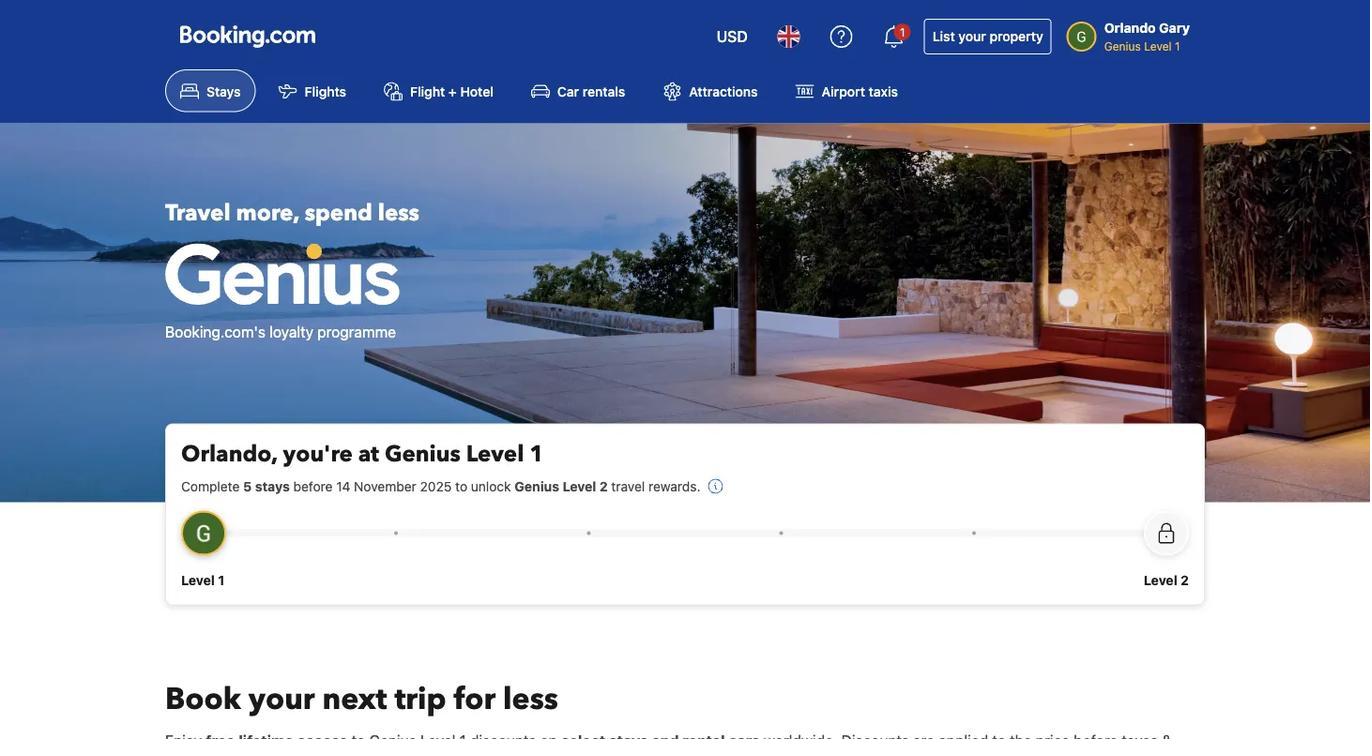 Task type: describe. For each thing, give the bounding box(es) containing it.
flights
[[305, 83, 347, 99]]

orlando
[[1105, 20, 1156, 36]]

flight + hotel
[[410, 83, 494, 99]]

genius inside the orlando gary genius level 1
[[1105, 39, 1141, 53]]

travel more, spend less
[[165, 198, 420, 229]]

airport
[[822, 83, 866, 99]]

booking.com's loyalty programme
[[165, 323, 396, 341]]

november
[[354, 479, 417, 494]]

list your property
[[933, 29, 1044, 44]]

gary
[[1160, 20, 1191, 36]]

hotel
[[460, 83, 494, 99]]

next
[[322, 679, 387, 720]]

airport taxis link
[[781, 69, 913, 112]]

stays
[[207, 83, 241, 99]]

before
[[293, 479, 333, 494]]

flights link
[[263, 69, 362, 112]]

attractions
[[689, 83, 758, 99]]

booking.com's
[[165, 323, 266, 341]]

1 vertical spatial genius
[[385, 439, 461, 470]]

1 button
[[872, 14, 917, 59]]

for
[[454, 679, 496, 720]]

14
[[336, 479, 351, 494]]

your for book
[[249, 679, 315, 720]]

taxis
[[869, 83, 898, 99]]

1 inside the orlando gary genius level 1
[[1175, 39, 1181, 53]]

trip
[[395, 679, 446, 720]]

level inside the orlando gary genius level 1
[[1145, 39, 1172, 53]]

1 inside button
[[900, 25, 906, 38]]

orlando,
[[181, 439, 278, 470]]

loyalty
[[270, 323, 314, 341]]

rentals
[[583, 83, 626, 99]]

property
[[990, 29, 1044, 44]]

0 vertical spatial 2
[[600, 479, 608, 494]]

travel
[[165, 198, 231, 229]]

orlando, you're at genius level 1
[[181, 439, 544, 470]]

list
[[933, 29, 956, 44]]

book
[[165, 679, 241, 720]]



Task type: locate. For each thing, give the bounding box(es) containing it.
orlando gary genius level 1
[[1105, 20, 1191, 53]]

list your property link
[[925, 19, 1052, 54]]

0 horizontal spatial genius
[[385, 439, 461, 470]]

flight + hotel link
[[369, 69, 509, 112]]

1 vertical spatial your
[[249, 679, 315, 720]]

0 vertical spatial less
[[378, 198, 420, 229]]

meter
[[204, 530, 1167, 537]]

rewards.
[[649, 479, 701, 494]]

genius down orlando
[[1105, 39, 1141, 53]]

programme
[[317, 323, 396, 341]]

1 horizontal spatial less
[[503, 679, 559, 720]]

0 horizontal spatial your
[[249, 679, 315, 720]]

2 horizontal spatial genius
[[1105, 39, 1141, 53]]

1 horizontal spatial your
[[959, 29, 987, 44]]

2025
[[420, 479, 452, 494]]

+
[[449, 83, 457, 99]]

car
[[558, 83, 579, 99]]

level
[[1145, 39, 1172, 53], [466, 439, 524, 470], [563, 479, 597, 494], [181, 573, 215, 588], [1144, 573, 1178, 588]]

you're
[[283, 439, 353, 470]]

1
[[900, 25, 906, 38], [1175, 39, 1181, 53], [530, 439, 544, 470], [218, 573, 225, 588]]

genius up 2025
[[385, 439, 461, 470]]

unlock
[[471, 479, 511, 494]]

booking.com online hotel reservations image
[[180, 25, 315, 48]]

less
[[378, 198, 420, 229], [503, 679, 559, 720]]

2 vertical spatial genius
[[515, 479, 560, 494]]

5
[[243, 479, 252, 494]]

usd
[[717, 28, 748, 46]]

car rentals link
[[516, 69, 641, 112]]

complete 5 stays before 14 november 2025 to unlock genius level 2 travel rewards.
[[181, 479, 701, 494]]

genius image
[[165, 243, 400, 306], [165, 243, 400, 306]]

level 2
[[1144, 573, 1190, 588]]

usd button
[[706, 14, 759, 59]]

your left next
[[249, 679, 315, 720]]

your right list
[[959, 29, 987, 44]]

attractions link
[[648, 69, 773, 112]]

1 vertical spatial 2
[[1181, 573, 1190, 588]]

your
[[959, 29, 987, 44], [249, 679, 315, 720]]

genius
[[1105, 39, 1141, 53], [385, 439, 461, 470], [515, 479, 560, 494]]

0 vertical spatial your
[[959, 29, 987, 44]]

more,
[[236, 198, 299, 229]]

book your next trip for less
[[165, 679, 559, 720]]

to
[[455, 479, 468, 494]]

stays link
[[165, 69, 256, 112]]

less right spend
[[378, 198, 420, 229]]

airport taxis
[[822, 83, 898, 99]]

flight
[[410, 83, 445, 99]]

travel
[[612, 479, 645, 494]]

2
[[600, 479, 608, 494], [1181, 573, 1190, 588]]

stays
[[255, 479, 290, 494]]

spend
[[305, 198, 372, 229]]

0 horizontal spatial less
[[378, 198, 420, 229]]

your for list
[[959, 29, 987, 44]]

0 horizontal spatial 2
[[600, 479, 608, 494]]

at
[[358, 439, 379, 470]]

level 1
[[181, 573, 225, 588]]

less right for
[[503, 679, 559, 720]]

complete
[[181, 479, 240, 494]]

0 vertical spatial genius
[[1105, 39, 1141, 53]]

car rentals
[[558, 83, 626, 99]]

1 vertical spatial less
[[503, 679, 559, 720]]

1 horizontal spatial 2
[[1181, 573, 1190, 588]]

1 horizontal spatial genius
[[515, 479, 560, 494]]

genius right "unlock"
[[515, 479, 560, 494]]



Task type: vqa. For each thing, say whether or not it's contained in the screenshot.
Attractions
yes



